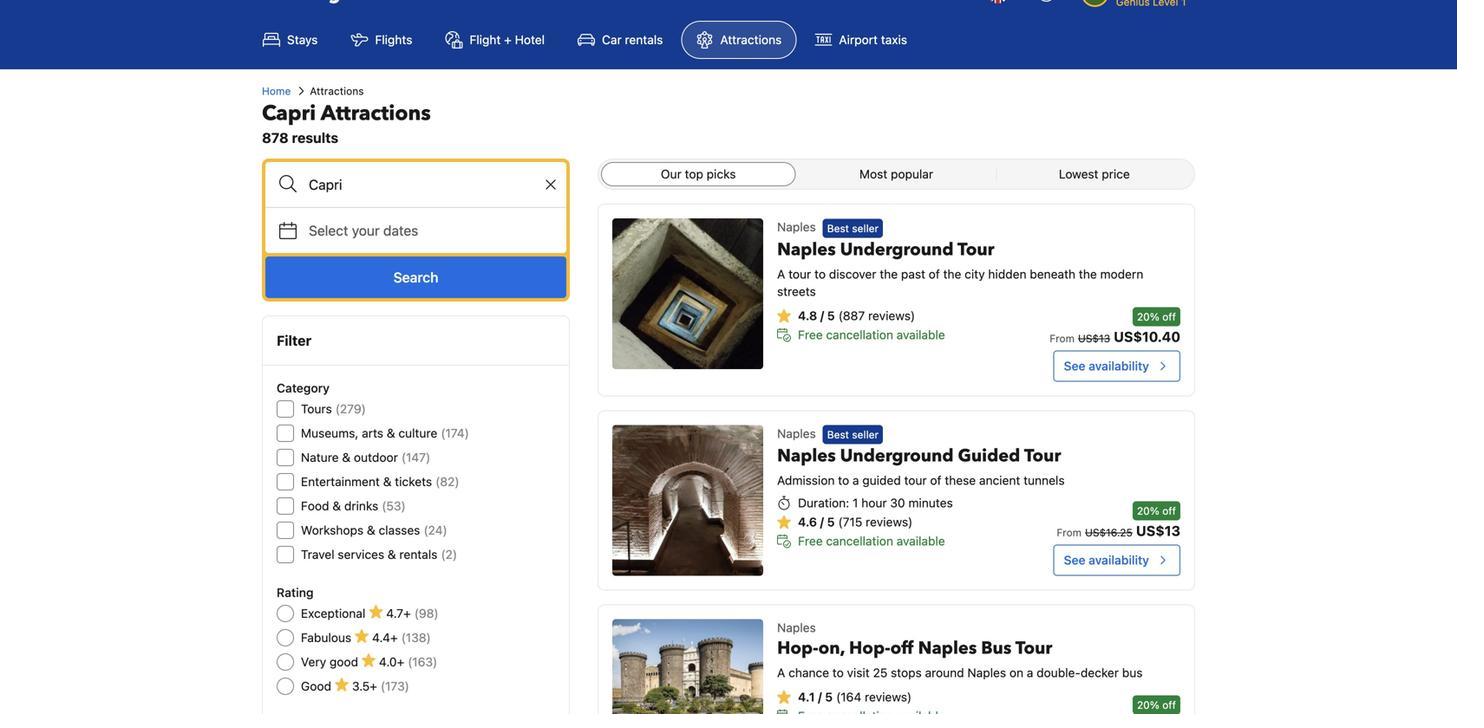 Task type: locate. For each thing, give the bounding box(es) containing it.
(163)
[[408, 655, 438, 670]]

0 horizontal spatial rentals
[[399, 548, 438, 562]]

5 left (715
[[827, 515, 835, 530]]

0 horizontal spatial the
[[880, 267, 898, 281]]

1 a from the top
[[777, 267, 785, 281]]

1 vertical spatial of
[[930, 474, 942, 488]]

0 vertical spatial us$13
[[1078, 333, 1111, 345]]

best up discover
[[827, 222, 849, 235]]

1 20% off from the top
[[1137, 311, 1176, 323]]

/ right 4.1
[[818, 690, 822, 705]]

free
[[798, 328, 823, 342], [798, 535, 823, 549]]

1 vertical spatial tour
[[1024, 445, 1061, 469]]

20% off for naples underground guided tour
[[1137, 505, 1176, 517]]

(174)
[[441, 426, 469, 441]]

2 availability from the top
[[1089, 553, 1150, 568]]

& for workshops & classes
[[367, 524, 375, 538]]

(173)
[[381, 680, 409, 694]]

1 hop- from the left
[[777, 637, 819, 661]]

rentals
[[625, 33, 663, 47], [399, 548, 438, 562]]

available down past
[[897, 328, 945, 342]]

your account menu orlando gary genius level 1 element
[[1082, 0, 1202, 10]]

to inside "naples underground tour a tour to discover the past of the city hidden beneath the modern streets"
[[815, 267, 826, 281]]

of right past
[[929, 267, 940, 281]]

see down us$16.25
[[1064, 553, 1086, 568]]

from inside from us$13 us$10.40
[[1050, 333, 1075, 345]]

off
[[1163, 311, 1176, 323], [1163, 505, 1176, 517], [891, 637, 914, 661], [1163, 700, 1176, 712]]

3 20% from the top
[[1137, 700, 1160, 712]]

rentals down (24)
[[399, 548, 438, 562]]

double-
[[1037, 666, 1081, 680]]

0 horizontal spatial hop-
[[777, 637, 819, 661]]

free down 4.6
[[798, 535, 823, 549]]

1 horizontal spatial a
[[1027, 666, 1034, 680]]

0 vertical spatial to
[[815, 267, 826, 281]]

see for naples underground guided tour
[[1064, 553, 1086, 568]]

us$13 left us$10.40
[[1078, 333, 1111, 345]]

availability down from us$16.25 us$13
[[1089, 553, 1150, 568]]

1 vertical spatial 20% off
[[1137, 505, 1176, 517]]

duration:
[[798, 496, 850, 511]]

reviews) down 30
[[866, 515, 913, 530]]

food & drinks (53)
[[301, 499, 406, 514]]

off inside naples hop-on, hop-off naples bus tour a chance to visit 25 stops around naples on a double-decker bus
[[891, 637, 914, 661]]

seller up discover
[[852, 222, 879, 235]]

culture
[[399, 426, 437, 441]]

1 vertical spatial from
[[1057, 527, 1082, 539]]

a up the 1
[[853, 474, 859, 488]]

1
[[853, 496, 858, 511]]

& up entertainment
[[342, 451, 351, 465]]

a left chance
[[777, 666, 785, 680]]

naples underground guided tour image
[[613, 425, 764, 576]]

0 vertical spatial a
[[777, 267, 785, 281]]

results
[[292, 130, 338, 146]]

tour
[[789, 267, 811, 281], [904, 474, 927, 488]]

4.7+
[[386, 607, 411, 621]]

1 vertical spatial see availability
[[1064, 553, 1150, 568]]

1 horizontal spatial rentals
[[625, 33, 663, 47]]

0 vertical spatial seller
[[852, 222, 879, 235]]

(24)
[[424, 524, 447, 538]]

3 the from the left
[[1079, 267, 1097, 281]]

our top picks
[[661, 167, 736, 181]]

best for naples underground tour
[[827, 222, 849, 235]]

the left past
[[880, 267, 898, 281]]

2 vertical spatial reviews)
[[865, 690, 912, 705]]

tour up on
[[1016, 637, 1053, 661]]

lowest price
[[1059, 167, 1130, 181]]

0 vertical spatial 20%
[[1137, 311, 1160, 323]]

2 best from the top
[[827, 429, 849, 441]]

4.0+ (163)
[[379, 655, 438, 670]]

see down from us$13 us$10.40
[[1064, 359, 1086, 373]]

fabulous
[[301, 631, 351, 645]]

underground inside naples underground guided tour admission to a guided tour of these ancient tunnels
[[840, 445, 954, 469]]

to left visit at the bottom
[[833, 666, 844, 680]]

4.6
[[798, 515, 817, 530]]

tunnels
[[1024, 474, 1065, 488]]

tour inside naples underground guided tour admission to a guided tour of these ancient tunnels
[[904, 474, 927, 488]]

see availability down from us$13 us$10.40
[[1064, 359, 1150, 373]]

stays
[[287, 33, 318, 47]]

duration: 1 hour 30 minutes
[[798, 496, 953, 511]]

the left city on the right of page
[[944, 267, 962, 281]]

free cancellation available down 4.6 / 5 (715 reviews)
[[798, 535, 945, 549]]

best seller for naples underground tour
[[827, 222, 879, 235]]

1 horizontal spatial the
[[944, 267, 962, 281]]

the left modern
[[1079, 267, 1097, 281]]

0 vertical spatial best
[[827, 222, 849, 235]]

outdoor
[[354, 451, 398, 465]]

rentals inside 'link'
[[625, 33, 663, 47]]

20% off for naples underground tour
[[1137, 311, 1176, 323]]

cancellation down 4.8 / 5 (887 reviews)
[[826, 328, 894, 342]]

3 20% off from the top
[[1137, 700, 1176, 712]]

workshops
[[301, 524, 364, 538]]

free down 4.8
[[798, 328, 823, 342]]

1 vertical spatial us$13
[[1136, 523, 1181, 539]]

best seller up discover
[[827, 222, 879, 235]]

4.8
[[798, 309, 817, 323]]

(279)
[[336, 402, 366, 416]]

booking.com image
[[262, 0, 387, 3]]

1 see availability from the top
[[1064, 359, 1150, 373]]

2 underground from the top
[[840, 445, 954, 469]]

search
[[394, 269, 439, 286]]

reviews) down 25
[[865, 690, 912, 705]]

1 vertical spatial tour
[[904, 474, 927, 488]]

2 see from the top
[[1064, 553, 1086, 568]]

0 vertical spatial underground
[[840, 238, 954, 262]]

of inside "naples underground tour a tour to discover the past of the city hidden beneath the modern streets"
[[929, 267, 940, 281]]

tour inside "naples underground tour a tour to discover the past of the city hidden beneath the modern streets"
[[789, 267, 811, 281]]

bus
[[981, 637, 1012, 661]]

4.6 / 5 (715 reviews)
[[798, 515, 913, 530]]

good
[[301, 680, 331, 694]]

seller up guided
[[852, 429, 879, 441]]

1 vertical spatial see
[[1064, 553, 1086, 568]]

tour inside naples hop-on, hop-off naples bus tour a chance to visit 25 stops around naples on a double-decker bus
[[1016, 637, 1053, 661]]

tours (279)
[[301, 402, 366, 416]]

us$13
[[1078, 333, 1111, 345], [1136, 523, 1181, 539]]

1 vertical spatial 20%
[[1137, 505, 1160, 517]]

/ right 4.8
[[821, 309, 824, 323]]

1 seller from the top
[[852, 222, 879, 235]]

drinks
[[344, 499, 378, 514]]

to up duration:
[[838, 474, 849, 488]]

20% up us$10.40
[[1137, 311, 1160, 323]]

best up admission
[[827, 429, 849, 441]]

see availability down us$16.25
[[1064, 553, 1150, 568]]

museums, arts & culture (174)
[[301, 426, 469, 441]]

1 best from the top
[[827, 222, 849, 235]]

2 vertical spatial 20% off
[[1137, 700, 1176, 712]]

& up (53)
[[383, 475, 392, 489]]

flights
[[375, 33, 412, 47]]

0 vertical spatial 20% off
[[1137, 311, 1176, 323]]

0 horizontal spatial tour
[[789, 267, 811, 281]]

0 vertical spatial cancellation
[[826, 328, 894, 342]]

of for guided
[[930, 474, 942, 488]]

hop- up chance
[[777, 637, 819, 661]]

hotel
[[515, 33, 545, 47]]

2 vertical spatial 20%
[[1137, 700, 1160, 712]]

2 20% off from the top
[[1137, 505, 1176, 517]]

from down beneath at right
[[1050, 333, 1075, 345]]

0 vertical spatial reviews)
[[868, 309, 915, 323]]

5 left (887
[[827, 309, 835, 323]]

tour up "minutes" in the bottom right of the page
[[904, 474, 927, 488]]

1 underground from the top
[[840, 238, 954, 262]]

0 vertical spatial rentals
[[625, 33, 663, 47]]

of
[[929, 267, 940, 281], [930, 474, 942, 488]]

1 vertical spatial seller
[[852, 429, 879, 441]]

seller for naples underground guided tour
[[852, 429, 879, 441]]

0 vertical spatial 5
[[827, 309, 835, 323]]

guided
[[958, 445, 1021, 469]]

/
[[821, 309, 824, 323], [820, 515, 824, 530], [818, 690, 822, 705]]

20% down bus
[[1137, 700, 1160, 712]]

0 vertical spatial free cancellation available
[[798, 328, 945, 342]]

0 vertical spatial of
[[929, 267, 940, 281]]

2 vertical spatial attractions
[[321, 99, 431, 128]]

tour up city on the right of page
[[958, 238, 995, 262]]

home link
[[262, 83, 291, 99]]

flights link
[[336, 21, 427, 59]]

to up streets
[[815, 267, 826, 281]]

1 available from the top
[[897, 328, 945, 342]]

2 vertical spatial tour
[[1016, 637, 1053, 661]]

free cancellation available down 4.8 / 5 (887 reviews)
[[798, 328, 945, 342]]

reviews)
[[868, 309, 915, 323], [866, 515, 913, 530], [865, 690, 912, 705]]

20% off up us$10.40
[[1137, 311, 1176, 323]]

1 vertical spatial to
[[838, 474, 849, 488]]

search button
[[265, 257, 567, 298]]

0 vertical spatial /
[[821, 309, 824, 323]]

0 horizontal spatial a
[[853, 474, 859, 488]]

1 vertical spatial free cancellation available
[[798, 535, 945, 549]]

2 a from the top
[[777, 666, 785, 680]]

1 horizontal spatial us$13
[[1136, 523, 1181, 539]]

underground inside "naples underground tour a tour to discover the past of the city hidden beneath the modern streets"
[[840, 238, 954, 262]]

bus
[[1122, 666, 1143, 680]]

1 availability from the top
[[1089, 359, 1150, 373]]

picks
[[707, 167, 736, 181]]

2 vertical spatial to
[[833, 666, 844, 680]]

us$13 right us$16.25
[[1136, 523, 1181, 539]]

to
[[815, 267, 826, 281], [838, 474, 849, 488], [833, 666, 844, 680]]

attractions
[[720, 33, 782, 47], [310, 85, 364, 97], [321, 99, 431, 128]]

availability for naples underground guided tour
[[1089, 553, 1150, 568]]

underground up guided
[[840, 445, 954, 469]]

see
[[1064, 359, 1086, 373], [1064, 553, 1086, 568]]

of inside naples underground guided tour admission to a guided tour of these ancient tunnels
[[930, 474, 942, 488]]

/ right 4.6
[[820, 515, 824, 530]]

/ for underground
[[821, 309, 824, 323]]

most popular
[[860, 167, 934, 181]]

1 20% from the top
[[1137, 311, 1160, 323]]

to inside naples underground guided tour admission to a guided tour of these ancient tunnels
[[838, 474, 849, 488]]

2 horizontal spatial the
[[1079, 267, 1097, 281]]

1 vertical spatial /
[[820, 515, 824, 530]]

price
[[1102, 167, 1130, 181]]

dates
[[383, 223, 418, 239]]

1 vertical spatial best
[[827, 429, 849, 441]]

0 vertical spatial availability
[[1089, 359, 1150, 373]]

1 vertical spatial availability
[[1089, 553, 1150, 568]]

1 horizontal spatial hop-
[[849, 637, 891, 661]]

1 vertical spatial best seller
[[827, 429, 879, 441]]

1 cancellation from the top
[[826, 328, 894, 342]]

a right on
[[1027, 666, 1034, 680]]

& right food
[[333, 499, 341, 514]]

0 vertical spatial tour
[[789, 267, 811, 281]]

tour inside "naples underground tour a tour to discover the past of the city hidden beneath the modern streets"
[[958, 238, 995, 262]]

0 vertical spatial best seller
[[827, 222, 879, 235]]

1 best seller from the top
[[827, 222, 879, 235]]

1 vertical spatial a
[[777, 666, 785, 680]]

from
[[1050, 333, 1075, 345], [1057, 527, 1082, 539]]

see availability for naples underground guided tour
[[1064, 553, 1150, 568]]

20% off down bus
[[1137, 700, 1176, 712]]

best seller for naples underground guided tour
[[827, 429, 879, 441]]

naples
[[777, 220, 816, 234], [777, 238, 836, 262], [777, 427, 816, 441], [777, 445, 836, 469], [777, 621, 816, 635], [918, 637, 977, 661], [968, 666, 1006, 680]]

underground for guided
[[840, 445, 954, 469]]

reviews) right (887
[[868, 309, 915, 323]]

of up "minutes" in the bottom right of the page
[[930, 474, 942, 488]]

0 vertical spatial see
[[1064, 359, 1086, 373]]

available down "minutes" in the bottom right of the page
[[897, 535, 945, 549]]

a inside naples hop-on, hop-off naples bus tour a chance to visit 25 stops around naples on a double-decker bus
[[777, 666, 785, 680]]

0 vertical spatial tour
[[958, 238, 995, 262]]

hop- up 25
[[849, 637, 891, 661]]

on
[[1010, 666, 1024, 680]]

0 vertical spatial from
[[1050, 333, 1075, 345]]

to for naples underground tour
[[815, 267, 826, 281]]

2 vertical spatial /
[[818, 690, 822, 705]]

from for naples underground guided tour
[[1057, 527, 1082, 539]]

modern
[[1101, 267, 1144, 281]]

workshops & classes (24)
[[301, 524, 447, 538]]

2 see availability from the top
[[1064, 553, 1150, 568]]

2 vertical spatial 5
[[825, 690, 833, 705]]

0 vertical spatial available
[[897, 328, 945, 342]]

1 vertical spatial cancellation
[[826, 535, 894, 549]]

very
[[301, 655, 326, 670]]

(887
[[839, 309, 865, 323]]

car
[[602, 33, 622, 47]]

top
[[685, 167, 704, 181]]

rentals right car
[[625, 33, 663, 47]]

tour up the tunnels
[[1024, 445, 1061, 469]]

1 vertical spatial a
[[1027, 666, 1034, 680]]

1 vertical spatial rentals
[[399, 548, 438, 562]]

0 vertical spatial see availability
[[1064, 359, 1150, 373]]

from inside from us$16.25 us$13
[[1057, 527, 1082, 539]]

4.4+ (138)
[[372, 631, 431, 645]]

20% off up from us$16.25 us$13
[[1137, 505, 1176, 517]]

0 vertical spatial free
[[798, 328, 823, 342]]

1 vertical spatial free
[[798, 535, 823, 549]]

2 20% from the top
[[1137, 505, 1160, 517]]

1 vertical spatial available
[[897, 535, 945, 549]]

30
[[890, 496, 905, 511]]

entertainment
[[301, 475, 380, 489]]

2 best seller from the top
[[827, 429, 879, 441]]

1 the from the left
[[880, 267, 898, 281]]

chance
[[789, 666, 829, 680]]

classes
[[379, 524, 420, 538]]

tour up streets
[[789, 267, 811, 281]]

1 vertical spatial underground
[[840, 445, 954, 469]]

20% up from us$16.25 us$13
[[1137, 505, 1160, 517]]

availability down from us$13 us$10.40
[[1089, 359, 1150, 373]]

& up travel services & rentals (2)
[[367, 524, 375, 538]]

underground up past
[[840, 238, 954, 262]]

0 vertical spatial a
[[853, 474, 859, 488]]

cancellation down 4.6 / 5 (715 reviews)
[[826, 535, 894, 549]]

1 see from the top
[[1064, 359, 1086, 373]]

5 left (164
[[825, 690, 833, 705]]

0 horizontal spatial us$13
[[1078, 333, 1111, 345]]

best seller up guided
[[827, 429, 879, 441]]

cancellation
[[826, 328, 894, 342], [826, 535, 894, 549]]

1 free cancellation available from the top
[[798, 328, 945, 342]]

2 seller from the top
[[852, 429, 879, 441]]

from left us$16.25
[[1057, 527, 1082, 539]]

20% for naples underground guided tour
[[1137, 505, 1160, 517]]

underground
[[840, 238, 954, 262], [840, 445, 954, 469]]

20% off
[[1137, 311, 1176, 323], [1137, 505, 1176, 517], [1137, 700, 1176, 712]]

hop-on, hop-off naples bus tour image
[[613, 620, 764, 715]]

1 horizontal spatial tour
[[904, 474, 927, 488]]

a up streets
[[777, 267, 785, 281]]



Task type: vqa. For each thing, say whether or not it's contained in the screenshot.


Task type: describe. For each thing, give the bounding box(es) containing it.
& down classes
[[388, 548, 396, 562]]

capri attractions 878 results
[[262, 99, 431, 146]]

(138)
[[401, 631, 431, 645]]

admission
[[777, 474, 835, 488]]

category
[[277, 381, 330, 396]]

hidden
[[988, 267, 1027, 281]]

around
[[925, 666, 964, 680]]

4.1 / 5 (164 reviews)
[[798, 690, 912, 705]]

arts
[[362, 426, 383, 441]]

& right arts on the bottom left of the page
[[387, 426, 395, 441]]

capri
[[262, 99, 316, 128]]

naples hop-on, hop-off naples bus tour a chance to visit 25 stops around naples on a double-decker bus
[[777, 621, 1143, 680]]

us$10.40
[[1114, 329, 1181, 345]]

0 vertical spatial attractions
[[720, 33, 782, 47]]

a inside naples hop-on, hop-off naples bus tour a chance to visit 25 stops around naples on a double-decker bus
[[1027, 666, 1034, 680]]

naples underground tour image
[[613, 219, 764, 370]]

city
[[965, 267, 985, 281]]

your
[[352, 223, 380, 239]]

taxis
[[881, 33, 907, 47]]

select
[[309, 223, 348, 239]]

from for naples underground tour
[[1050, 333, 1075, 345]]

2 free from the top
[[798, 535, 823, 549]]

travel
[[301, 548, 335, 562]]

naples inside naples underground guided tour admission to a guided tour of these ancient tunnels
[[777, 445, 836, 469]]

stays link
[[248, 21, 333, 59]]

2 available from the top
[[897, 535, 945, 549]]

us$16.25
[[1085, 527, 1133, 539]]

travel services & rentals (2)
[[301, 548, 457, 562]]

reviews) for to
[[868, 309, 915, 323]]

food
[[301, 499, 329, 514]]

1 vertical spatial 5
[[827, 515, 835, 530]]

/ for hop-
[[818, 690, 822, 705]]

a inside naples underground guided tour admission to a guided tour of these ancient tunnels
[[853, 474, 859, 488]]

+
[[504, 33, 512, 47]]

nature
[[301, 451, 339, 465]]

ancient
[[979, 474, 1021, 488]]

on,
[[819, 637, 845, 661]]

airport
[[839, 33, 878, 47]]

see availability for naples underground tour
[[1064, 359, 1150, 373]]

4.0+
[[379, 655, 404, 670]]

nature & outdoor (147)
[[301, 451, 431, 465]]

airport taxis
[[839, 33, 907, 47]]

seller for naples underground tour
[[852, 222, 879, 235]]

to for naples underground guided tour
[[838, 474, 849, 488]]

availability for naples underground tour
[[1089, 359, 1150, 373]]

(147)
[[402, 451, 431, 465]]

filter
[[277, 333, 312, 349]]

reviews) for naples
[[865, 690, 912, 705]]

20% for naples underground tour
[[1137, 311, 1160, 323]]

2 free cancellation available from the top
[[798, 535, 945, 549]]

discover
[[829, 267, 877, 281]]

select your dates
[[309, 223, 418, 239]]

(2)
[[441, 548, 457, 562]]

1 free from the top
[[798, 328, 823, 342]]

see for naples underground tour
[[1064, 359, 1086, 373]]

these
[[945, 474, 976, 488]]

entertainment & tickets (82)
[[301, 475, 459, 489]]

flight
[[470, 33, 501, 47]]

& for food & drinks
[[333, 499, 341, 514]]

2 hop- from the left
[[849, 637, 891, 661]]

2 cancellation from the top
[[826, 535, 894, 549]]

878
[[262, 130, 289, 146]]

Where are you going? search field
[[265, 162, 567, 207]]

exceptional
[[301, 607, 366, 621]]

lowest
[[1059, 167, 1099, 181]]

attractions inside 'capri attractions 878 results'
[[321, 99, 431, 128]]

car rentals link
[[563, 21, 678, 59]]

(53)
[[382, 499, 406, 514]]

popular
[[891, 167, 934, 181]]

tours
[[301, 402, 332, 416]]

underground for tour
[[840, 238, 954, 262]]

2 the from the left
[[944, 267, 962, 281]]

museums,
[[301, 426, 359, 441]]

guided
[[863, 474, 901, 488]]

naples inside "naples underground tour a tour to discover the past of the city hidden beneath the modern streets"
[[777, 238, 836, 262]]

& for entertainment & tickets
[[383, 475, 392, 489]]

us$13 inside from us$13 us$10.40
[[1078, 333, 1111, 345]]

4.4+
[[372, 631, 398, 645]]

from us$13 us$10.40
[[1050, 329, 1181, 345]]

1 vertical spatial reviews)
[[866, 515, 913, 530]]

airport taxis link
[[800, 21, 922, 59]]

5 for hop-
[[825, 690, 833, 705]]

attractions link
[[681, 21, 797, 59]]

a inside "naples underground tour a tour to discover the past of the city hidden beneath the modern streets"
[[777, 267, 785, 281]]

flight + hotel
[[470, 33, 545, 47]]

car rentals
[[602, 33, 663, 47]]

hour
[[862, 496, 887, 511]]

(164
[[836, 690, 862, 705]]

of for tour
[[929, 267, 940, 281]]

5 for underground
[[827, 309, 835, 323]]

tour inside naples underground guided tour admission to a guided tour of these ancient tunnels
[[1024, 445, 1061, 469]]

to inside naples hop-on, hop-off naples bus tour a chance to visit 25 stops around naples on a double-decker bus
[[833, 666, 844, 680]]

& for nature & outdoor
[[342, 451, 351, 465]]

(98)
[[414, 607, 439, 621]]

naples underground tour a tour to discover the past of the city hidden beneath the modern streets
[[777, 238, 1144, 299]]

most
[[860, 167, 888, 181]]

(715
[[838, 515, 863, 530]]

from us$16.25 us$13
[[1057, 523, 1181, 539]]

rating
[[277, 586, 314, 600]]

streets
[[777, 284, 816, 299]]

flight + hotel link
[[431, 21, 560, 59]]

1 vertical spatial attractions
[[310, 85, 364, 97]]

minutes
[[909, 496, 953, 511]]

services
[[338, 548, 384, 562]]

visit
[[847, 666, 870, 680]]

home
[[262, 85, 291, 97]]

decker
[[1081, 666, 1119, 680]]

very good
[[301, 655, 358, 670]]

best for naples underground guided tour
[[827, 429, 849, 441]]

4.1
[[798, 690, 815, 705]]



